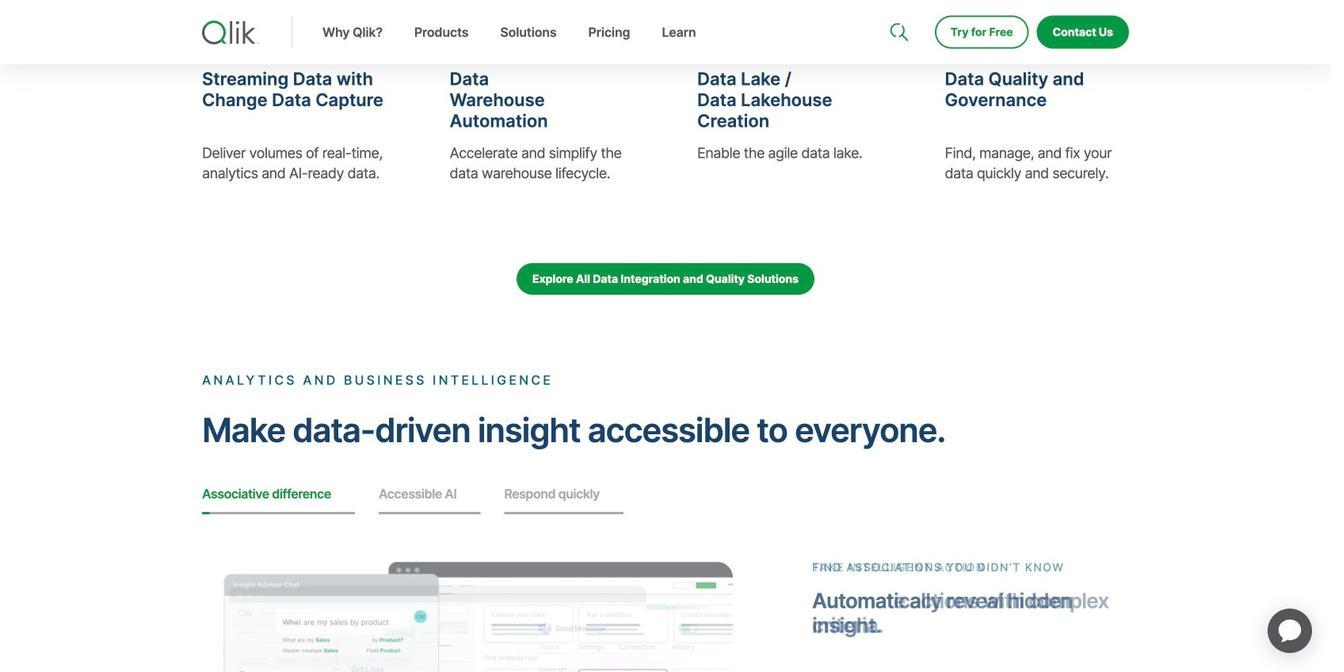 Task type: describe. For each thing, give the bounding box(es) containing it.
data quality and governance icon image
[[945, 7, 983, 45]]

data warehouse automation icon image
[[450, 7, 488, 45]]



Task type: locate. For each thing, give the bounding box(es) containing it.
qlik image
[[202, 21, 259, 44]]

application
[[1249, 590, 1332, 672]]

support image
[[892, 0, 905, 13]]

streaming data with change data capture icon image
[[202, 7, 240, 45]]

login image
[[1079, 0, 1092, 13]]



Task type: vqa. For each thing, say whether or not it's contained in the screenshot.
REAL-TIME ASSOCIATIVE EXPLORATION ICON
no



